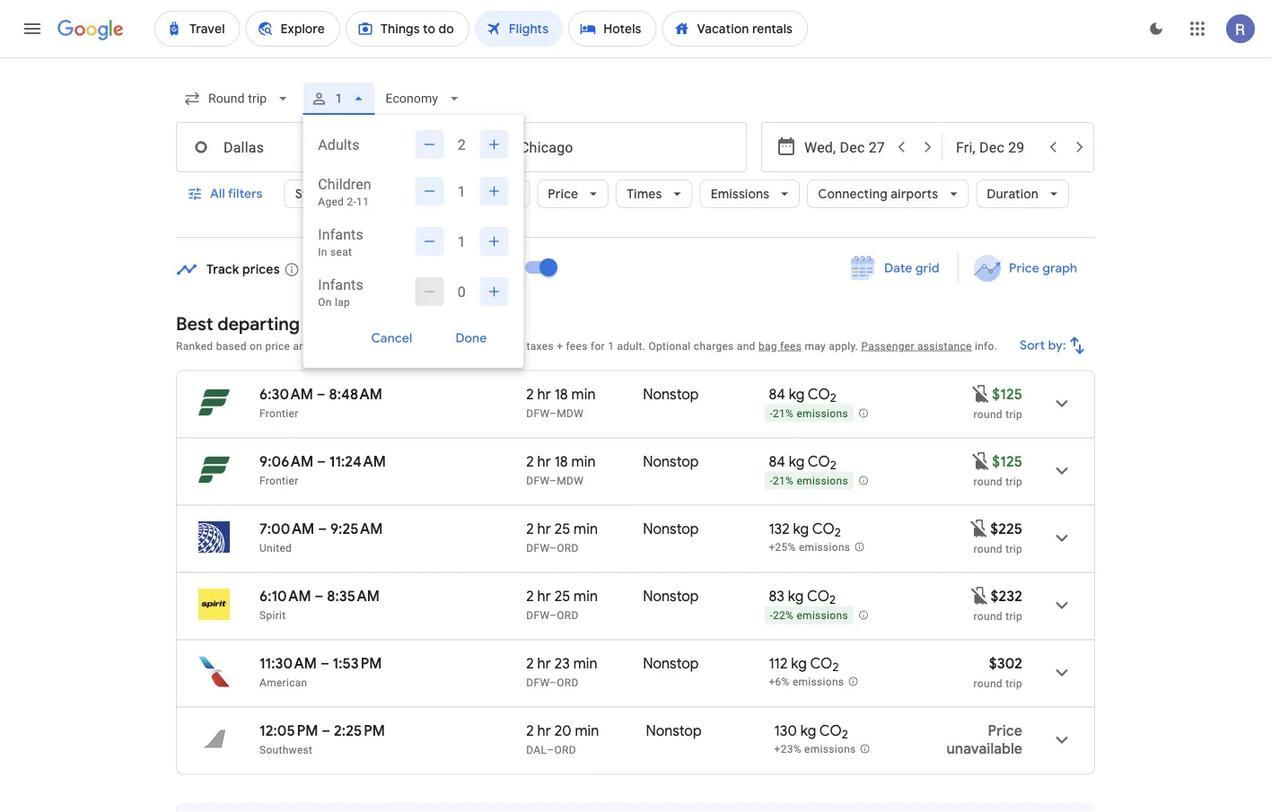 Task type: vqa. For each thing, say whether or not it's contained in the screenshot.


Task type: locate. For each thing, give the bounding box(es) containing it.
dfw for 11:24 am
[[526, 474, 549, 487]]

1 infants from the top
[[318, 226, 363, 243]]

track prices
[[206, 262, 280, 278]]

1 2 hr 25 min dfw – ord from the top
[[526, 520, 598, 554]]

1 dfw from the top
[[526, 407, 549, 420]]

loading results progress bar
[[0, 57, 1271, 61]]

price
[[548, 186, 578, 202], [1009, 260, 1039, 277], [988, 722, 1023, 740]]

frontier
[[259, 407, 299, 420], [259, 474, 299, 487]]

5 dfw from the top
[[526, 677, 549, 689]]

infants on lap
[[318, 276, 363, 309]]

this price for this flight doesn't include overhead bin access. if you need a carry-on bag, use the bags filter to update prices. image left flight details. leaves dallas/fort worth international airport at 7:00 am on wednesday, december 27 and arrives at o'hare international airport at 9:25 am on wednesday, december 27. icon
[[969, 518, 990, 539]]

2 hr 18 min dfw – mdw for 8:48 am
[[526, 385, 596, 420]]

southwest
[[259, 744, 313, 756]]

why these options? image
[[381, 338, 398, 354]]

84 for 11:24 am
[[769, 452, 785, 471]]

this price for this flight doesn't include overhead bin access. if you need a carry-on bag, use the bags filter to update prices. image down "assistance"
[[971, 383, 992, 405]]

21% up "132"
[[773, 475, 794, 488]]

0 vertical spatial -
[[770, 408, 773, 420]]

price for price graph
[[1009, 260, 1039, 277]]

co inside 132 kg co 2
[[812, 520, 835, 538]]

infants up lap
[[318, 276, 363, 293]]

2 total duration 2 hr 25 min. element from the top
[[526, 587, 643, 608]]

Arrival time: 8:48 AM. text field
[[329, 385, 383, 404]]

this price for this flight doesn't include overhead bin access. if you need a carry-on bag, use the bags filter to update prices. image up $225 text field on the right
[[971, 450, 992, 472]]

2 2 hr 18 min dfw – mdw from the top
[[526, 452, 596, 487]]

1 horizontal spatial fees
[[780, 340, 802, 352]]

3 dfw from the top
[[526, 542, 549, 554]]

nonstop for 11:24 am
[[643, 452, 699, 471]]

21% for 11:24 am
[[773, 475, 794, 488]]

1 $125 from the top
[[992, 385, 1023, 404]]

- up "132"
[[770, 475, 773, 488]]

price inside button
[[1009, 260, 1039, 277]]

6:10 am
[[259, 587, 311, 606]]

kg up +6% emissions
[[791, 655, 807, 673]]

2 $125 from the top
[[992, 452, 1023, 471]]

1 left bags on the top left
[[458, 183, 466, 200]]

1 horizontal spatial and
[[737, 340, 756, 352]]

2 hr 25 min dfw – ord
[[526, 520, 598, 554], [526, 587, 598, 622]]

21% down the bag fees button
[[773, 408, 794, 420]]

co for 11:24 am
[[808, 452, 830, 471]]

1 vertical spatial $125
[[992, 452, 1023, 471]]

3 - from the top
[[770, 610, 773, 622]]

co up +23% emissions
[[820, 722, 842, 740]]

1 25 from the top
[[555, 520, 570, 538]]

leaves dallas/fort worth international airport at 11:30 am on wednesday, december 27 and arrives at o'hare international airport at 1:53 pm on wednesday, december 27. element
[[259, 655, 382, 673]]

kg inside 130 kg co 2
[[801, 722, 816, 740]]

kg up 132 kg co 2
[[789, 452, 805, 471]]

0 vertical spatial infants
[[318, 226, 363, 243]]

9:25 am
[[330, 520, 383, 538]]

0 vertical spatial 2 hr 18 min dfw – mdw
[[526, 385, 596, 420]]

2 vertical spatial -
[[770, 610, 773, 622]]

infants
[[318, 226, 363, 243], [318, 276, 363, 293]]

round
[[974, 408, 1003, 421], [974, 475, 1003, 488], [974, 543, 1003, 555], [974, 610, 1003, 623], [974, 677, 1003, 690]]

total duration 2 hr 23 min. element
[[526, 655, 643, 676]]

11:24 am
[[329, 452, 386, 471]]

price inside 'popup button'
[[548, 186, 578, 202]]

all filters
[[210, 186, 263, 202]]

ord inside the 2 hr 23 min dfw – ord
[[557, 677, 579, 689]]

1 frontier from the top
[[259, 407, 299, 420]]

trip down $225 text field on the right
[[1006, 543, 1023, 555]]

1 18 from the top
[[555, 385, 568, 404]]

min inside 2 hr 20 min dal – ord
[[575, 722, 599, 740]]

trip for 8:48 am
[[1006, 408, 1023, 421]]

1 inside 1 "popup button"
[[335, 91, 342, 106]]

1 mdw from the top
[[557, 407, 584, 420]]

nonstop for 9:25 am
[[643, 520, 699, 538]]

trip inside $302 round trip
[[1006, 677, 1023, 690]]

3 round from the top
[[974, 543, 1003, 555]]

84 kg co 2 for 11:24 am
[[769, 452, 837, 473]]

125 US dollars text field
[[992, 385, 1023, 404], [992, 452, 1023, 471]]

6 hr from the top
[[537, 722, 551, 740]]

1 125 us dollars text field from the top
[[992, 385, 1023, 404]]

and left bag
[[737, 340, 756, 352]]

1 right for
[[608, 340, 614, 352]]

2 18 from the top
[[555, 452, 568, 471]]

1 this price for this flight doesn't include overhead bin access. if you need a carry-on bag, use the bags filter to update prices. image from the top
[[969, 518, 990, 539]]

kg up +25% emissions
[[793, 520, 809, 538]]

round down the $302
[[974, 677, 1003, 690]]

0 vertical spatial $125
[[992, 385, 1023, 404]]

3 trip from the top
[[1006, 543, 1023, 555]]

round trip
[[974, 408, 1023, 421], [974, 475, 1023, 488], [974, 543, 1023, 555], [974, 610, 1023, 623]]

0 vertical spatial 18
[[555, 385, 568, 404]]

price left "graph" on the top right of the page
[[1009, 260, 1039, 277]]

bags button
[[460, 172, 530, 215]]

price unavailable
[[947, 722, 1023, 758]]

225 US dollars text field
[[990, 520, 1023, 538]]

1 vertical spatial price
[[1009, 260, 1039, 277]]

125 us dollars text field down "sort"
[[992, 385, 1023, 404]]

1 vertical spatial 21%
[[773, 475, 794, 488]]

1 round trip from the top
[[974, 408, 1023, 421]]

2 125 us dollars text field from the top
[[992, 452, 1023, 471]]

best departing flights main content
[[176, 246, 1095, 813]]

1 vertical spatial 84 kg co 2
[[769, 452, 837, 473]]

ord inside 2 hr 20 min dal – ord
[[554, 744, 576, 756]]

4 hr from the top
[[537, 587, 551, 606]]

1 84 from the top
[[769, 385, 785, 404]]

1 trip from the top
[[1006, 408, 1023, 421]]

based
[[216, 340, 247, 352]]

84 kg co 2
[[769, 385, 837, 406], [769, 452, 837, 473]]

emissions down may
[[797, 408, 848, 420]]

2 this price for this flight doesn't include overhead bin access. if you need a carry-on bag, use the bags filter to update prices. image from the top
[[971, 450, 992, 472]]

1 -21% emissions from the top
[[770, 408, 848, 420]]

0 vertical spatial total duration 2 hr 25 min. element
[[526, 520, 643, 541]]

18
[[555, 385, 568, 404], [555, 452, 568, 471]]

1 up adults
[[335, 91, 342, 106]]

and right price
[[293, 340, 312, 352]]

dfw for 8:48 am
[[526, 407, 549, 420]]

price inside price unavailable
[[988, 722, 1023, 740]]

1 vertical spatial 18
[[555, 452, 568, 471]]

flights
[[304, 312, 356, 335]]

1 2 hr 18 min dfw – mdw from the top
[[526, 385, 596, 420]]

connecting airports
[[818, 186, 939, 202]]

-21% emissions for 11:24 am
[[770, 475, 848, 488]]

-21% emissions for 8:48 am
[[770, 408, 848, 420]]

infants in seat
[[318, 226, 363, 259]]

Departure time: 11:30 AM. text field
[[259, 655, 317, 673]]

1 this price for this flight doesn't include overhead bin access. if you need a carry-on bag, use the bags filter to update prices. image from the top
[[971, 383, 992, 405]]

5 trip from the top
[[1006, 677, 1023, 690]]

co up 132 kg co 2
[[808, 452, 830, 471]]

dal
[[526, 744, 547, 756]]

emissions down 112 kg co 2
[[793, 676, 844, 689]]

$302 round trip
[[974, 655, 1023, 690]]

this price for this flight doesn't include overhead bin access. if you need a carry-on bag, use the bags filter to update prices. image
[[971, 383, 992, 405], [971, 450, 992, 472]]

ord for 8:35 am
[[557, 609, 579, 622]]

airlines
[[377, 186, 422, 202]]

125 us dollars text field left flight details. leaves dallas/fort worth international airport at 9:06 am on wednesday, december 27 and arrives at chicago midway international airport at 11:24 am on wednesday, december 27. image
[[992, 452, 1023, 471]]

hr for 1:53 pm
[[537, 655, 551, 673]]

2 this price for this flight doesn't include overhead bin access. if you need a carry-on bag, use the bags filter to update prices. image from the top
[[969, 585, 991, 607]]

84 kg co 2 up 132 kg co 2
[[769, 452, 837, 473]]

0 vertical spatial 125 us dollars text field
[[992, 385, 1023, 404]]

Departure time: 7:00 AM. text field
[[259, 520, 315, 538]]

1 vertical spatial frontier
[[259, 474, 299, 487]]

8:35 am
[[327, 587, 380, 606]]

- down 83
[[770, 610, 773, 622]]

0 vertical spatial 2 hr 25 min dfw – ord
[[526, 520, 598, 554]]

1 - from the top
[[770, 408, 773, 420]]

1 vertical spatial this price for this flight doesn't include overhead bin access. if you need a carry-on bag, use the bags filter to update prices. image
[[971, 450, 992, 472]]

112
[[769, 655, 788, 673]]

2 hr 18 min dfw – mdw
[[526, 385, 596, 420], [526, 452, 596, 487]]

total duration 2 hr 25 min. element
[[526, 520, 643, 541], [526, 587, 643, 608]]

children
[[318, 176, 371, 193]]

connecting airports button
[[807, 172, 969, 215]]

emissions down 130 kg co 2
[[805, 744, 856, 756]]

4 round from the top
[[974, 610, 1003, 623]]

this price for this flight doesn't include overhead bin access. if you need a carry-on bag, use the bags filter to update prices. image
[[969, 518, 990, 539], [969, 585, 991, 607]]

trip down the $302
[[1006, 677, 1023, 690]]

1 vertical spatial 125 us dollars text field
[[992, 452, 1023, 471]]

2 2 hr 25 min dfw – ord from the top
[[526, 587, 598, 622]]

12:05 pm – 2:25 pm southwest
[[259, 722, 385, 756]]

co for 8:48 am
[[808, 385, 830, 404]]

infants up seat
[[318, 226, 363, 243]]

co up +25% emissions
[[812, 520, 835, 538]]

1 vertical spatial total duration 2 hr 18 min. element
[[526, 452, 643, 474]]

co inside 130 kg co 2
[[820, 722, 842, 740]]

2 - from the top
[[770, 475, 773, 488]]

trip for 9:25 am
[[1006, 543, 1023, 555]]

round down $232 at the bottom
[[974, 610, 1003, 623]]

5 hr from the top
[[537, 655, 551, 673]]

total duration 2 hr 18 min. element
[[526, 385, 643, 406], [526, 452, 643, 474]]

frontier inside 9:06 am – 11:24 am frontier
[[259, 474, 299, 487]]

+23%
[[774, 744, 802, 756]]

84 up "132"
[[769, 452, 785, 471]]

co down may
[[808, 385, 830, 404]]

aged
[[318, 196, 344, 208]]

18 for 8:48 am
[[555, 385, 568, 404]]

1 round from the top
[[974, 408, 1003, 421]]

may
[[805, 340, 826, 352]]

frontier inside "6:30 am – 8:48 am frontier"
[[259, 407, 299, 420]]

$125 for 11:24 am
[[992, 452, 1023, 471]]

1 vertical spatial 2 hr 25 min dfw – ord
[[526, 587, 598, 622]]

Arrival time: 2:25 PM. text field
[[334, 722, 385, 740]]

1 total duration 2 hr 18 min. element from the top
[[526, 385, 643, 406]]

for
[[591, 340, 605, 352]]

4 round trip from the top
[[974, 610, 1023, 623]]

2 84 from the top
[[769, 452, 785, 471]]

kg inside 83 kg co 2
[[788, 587, 804, 606]]

1 up any on the left top of page
[[458, 233, 466, 250]]

2 infants from the top
[[318, 276, 363, 293]]

2 inside 112 kg co 2
[[833, 660, 839, 675]]

1 inside "best departing flights" main content
[[608, 340, 614, 352]]

Arrival time: 8:35 AM. text field
[[327, 587, 380, 606]]

Departure time: 12:05 PM. text field
[[259, 722, 318, 740]]

nonstop flight. element for 9:25 am
[[643, 520, 699, 541]]

3 round trip from the top
[[974, 543, 1023, 555]]

leaves dallas/fort worth international airport at 9:06 am on wednesday, december 27 and arrives at chicago midway international airport at 11:24 am on wednesday, december 27. element
[[259, 452, 386, 471]]

round up $225 text field on the right
[[974, 475, 1003, 488]]

fees right +
[[566, 340, 588, 352]]

emissions down 132 kg co 2
[[799, 542, 851, 554]]

trip down $232 at the bottom
[[1006, 610, 1023, 623]]

5 round from the top
[[974, 677, 1003, 690]]

Departure time: 9:06 AM. text field
[[259, 452, 314, 471]]

frontier down 9:06 am
[[259, 474, 299, 487]]

232 US dollars text field
[[991, 587, 1023, 606]]

grid
[[916, 260, 940, 277]]

unavailable
[[947, 740, 1023, 758]]

frontier down 6:30 am
[[259, 407, 299, 420]]

this price for this flight doesn't include overhead bin access. if you need a carry-on bag, use the bags filter to update prices. image down $225 text field on the right
[[969, 585, 991, 607]]

date
[[884, 260, 913, 277]]

$232
[[991, 587, 1023, 606]]

125 us dollars text field for 8:48 am
[[992, 385, 1023, 404]]

None field
[[176, 83, 299, 115], [378, 83, 470, 115], [176, 83, 299, 115], [378, 83, 470, 115]]

seat
[[330, 246, 352, 259]]

price graph
[[1009, 260, 1077, 277]]

hr inside the 2 hr 23 min dfw – ord
[[537, 655, 551, 673]]

dfw for 9:25 am
[[526, 542, 549, 554]]

$125 down "sort"
[[992, 385, 1023, 404]]

min for 1:53 pm
[[573, 655, 598, 673]]

bag
[[759, 340, 777, 352]]

charges
[[694, 340, 734, 352]]

round down $225 text field on the right
[[974, 543, 1003, 555]]

1 hr from the top
[[537, 385, 551, 404]]

all
[[210, 186, 225, 202]]

cancel button
[[350, 324, 434, 353]]

0 horizontal spatial fees
[[566, 340, 588, 352]]

0 vertical spatial frontier
[[259, 407, 299, 420]]

0 vertical spatial price
[[548, 186, 578, 202]]

0 vertical spatial 84
[[769, 385, 785, 404]]

dfw for 8:35 am
[[526, 609, 549, 622]]

round trip left flight details. leaves dallas/fort worth international airport at 6:30 am on wednesday, december 27 and arrives at chicago midway international airport at 8:48 am on wednesday, december 27. icon
[[974, 408, 1023, 421]]

+23% emissions
[[774, 744, 856, 756]]

2 round trip from the top
[[974, 475, 1023, 488]]

2
[[458, 136, 466, 153], [526, 385, 534, 404], [830, 391, 837, 406], [526, 452, 534, 471], [830, 458, 837, 473], [526, 520, 534, 538], [835, 525, 841, 541], [526, 587, 534, 606], [830, 593, 836, 608], [526, 655, 534, 673], [833, 660, 839, 675], [526, 722, 534, 740], [842, 727, 848, 743]]

adult.
[[617, 340, 646, 352]]

total duration 2 hr 25 min. element for 83
[[526, 587, 643, 608]]

kg for 8:48 am
[[789, 385, 805, 404]]

11
[[357, 196, 369, 208]]

price right the bags popup button at top
[[548, 186, 578, 202]]

2 25 from the top
[[555, 587, 570, 606]]

kg inside 132 kg co 2
[[793, 520, 809, 538]]

co
[[808, 385, 830, 404], [808, 452, 830, 471], [812, 520, 835, 538], [807, 587, 830, 606], [810, 655, 833, 673], [820, 722, 842, 740]]

min inside the 2 hr 23 min dfw – ord
[[573, 655, 598, 673]]

1 vertical spatial mdw
[[557, 474, 584, 487]]

4 trip from the top
[[1006, 610, 1023, 623]]

– inside "11:30 am – 1:53 pm american"
[[320, 655, 329, 673]]

84 kg co 2 for 8:48 am
[[769, 385, 837, 406]]

Departure time: 6:10 AM. text field
[[259, 587, 311, 606]]

nonstop flight. element for 1:53 pm
[[643, 655, 699, 676]]

kg inside 112 kg co 2
[[791, 655, 807, 673]]

Return text field
[[956, 123, 1039, 171]]

0 vertical spatial 21%
[[773, 408, 794, 420]]

filters
[[228, 186, 263, 202]]

fees right bag
[[780, 340, 802, 352]]

trip left flight details. leaves dallas/fort worth international airport at 6:30 am on wednesday, december 27 and arrives at chicago midway international airport at 8:48 am on wednesday, december 27. icon
[[1006, 408, 1023, 421]]

co inside 112 kg co 2
[[810, 655, 833, 673]]

2 84 kg co 2 from the top
[[769, 452, 837, 473]]

nonstop flight. element for 2:25 pm
[[646, 722, 702, 743]]

132
[[769, 520, 790, 538]]

2 vertical spatial price
[[988, 722, 1023, 740]]

2 hr 25 min dfw – ord for 8:35 am
[[526, 587, 598, 622]]

– inside 7:00 am – 9:25 am united
[[318, 520, 327, 538]]

2 hr 18 min dfw – mdw for 11:24 am
[[526, 452, 596, 487]]

2 21% from the top
[[773, 475, 794, 488]]

price left 'flight details. leaves dallas love field at 12:05 pm on wednesday, december 27 and arrives at o'hare international airport at 2:25 pm on wednesday, december 27.' image
[[988, 722, 1023, 740]]

emissions
[[711, 186, 770, 202]]

- for 11:24 am
[[770, 475, 773, 488]]

hr for 8:48 am
[[537, 385, 551, 404]]

2:25 pm
[[334, 722, 385, 740]]

kg up +23% emissions
[[801, 722, 816, 740]]

2 hr from the top
[[537, 452, 551, 471]]

25 for 9:25 am
[[555, 520, 570, 538]]

connecting
[[818, 186, 888, 202]]

$125 left flight details. leaves dallas/fort worth international airport at 9:06 am on wednesday, december 27 and arrives at chicago midway international airport at 11:24 am on wednesday, december 27. image
[[992, 452, 1023, 471]]

$125 for 8:48 am
[[992, 385, 1023, 404]]

None text field
[[465, 122, 747, 172]]

2 hr 23 min dfw – ord
[[526, 655, 598, 689]]

co up +6% emissions
[[810, 655, 833, 673]]

0 vertical spatial -21% emissions
[[770, 408, 848, 420]]

this price for this flight doesn't include overhead bin access. if you need a carry-on bag, use the bags filter to update prices. image for $225
[[969, 518, 990, 539]]

round trip for 11:24 am
[[974, 475, 1023, 488]]

-21% emissions down may
[[770, 408, 848, 420]]

emissions
[[797, 408, 848, 420], [797, 475, 848, 488], [799, 542, 851, 554], [797, 610, 848, 622], [793, 676, 844, 689], [805, 744, 856, 756]]

1 84 kg co 2 from the top
[[769, 385, 837, 406]]

children aged 2-11
[[318, 176, 371, 208]]

0 vertical spatial total duration 2 hr 18 min. element
[[526, 385, 643, 406]]

1 vertical spatial 84
[[769, 452, 785, 471]]

0 vertical spatial 84 kg co 2
[[769, 385, 837, 406]]

12:05 pm
[[259, 722, 318, 740]]

co inside 83 kg co 2
[[807, 587, 830, 606]]

Arrival time: 1:53 PM. text field
[[333, 655, 382, 673]]

price
[[265, 340, 290, 352]]

0 vertical spatial mdw
[[557, 407, 584, 420]]

learn more about tracked prices image
[[284, 262, 300, 278]]

hr inside 2 hr 20 min dal – ord
[[537, 722, 551, 740]]

1 vertical spatial -21% emissions
[[770, 475, 848, 488]]

dfw
[[526, 407, 549, 420], [526, 474, 549, 487], [526, 542, 549, 554], [526, 609, 549, 622], [526, 677, 549, 689]]

dfw inside the 2 hr 23 min dfw – ord
[[526, 677, 549, 689]]

stops
[[295, 186, 329, 202]]

0 vertical spatial this price for this flight doesn't include overhead bin access. if you need a carry-on bag, use the bags filter to update prices. image
[[971, 383, 992, 405]]

4 dfw from the top
[[526, 609, 549, 622]]

dfw for 1:53 pm
[[526, 677, 549, 689]]

kg right 83
[[788, 587, 804, 606]]

none search field containing adults
[[176, 77, 1095, 368]]

round trip down $232 at the bottom
[[974, 610, 1023, 623]]

round left flight details. leaves dallas/fort worth international airport at 6:30 am on wednesday, december 27 and arrives at chicago midway international airport at 8:48 am on wednesday, december 27. icon
[[974, 408, 1003, 421]]

2 round from the top
[[974, 475, 1003, 488]]

round for 8:35 am
[[974, 610, 1003, 623]]

1 total duration 2 hr 25 min. element from the top
[[526, 520, 643, 541]]

0 vertical spatial 25
[[555, 520, 570, 538]]

1
[[335, 91, 342, 106], [458, 183, 466, 200], [458, 233, 466, 250], [608, 340, 614, 352]]

2 inside 'number of passengers' dialog
[[458, 136, 466, 153]]

round for 9:25 am
[[974, 543, 1003, 555]]

21% for 8:48 am
[[773, 408, 794, 420]]

- down bag
[[770, 408, 773, 420]]

mdw for 11:24 am
[[557, 474, 584, 487]]

2 dfw from the top
[[526, 474, 549, 487]]

hr
[[537, 385, 551, 404], [537, 452, 551, 471], [537, 520, 551, 538], [537, 587, 551, 606], [537, 655, 551, 673], [537, 722, 551, 740]]

all filters button
[[176, 172, 277, 215]]

– inside 6:10 am – 8:35 am spirit
[[315, 587, 324, 606]]

adults
[[318, 136, 360, 153]]

25
[[555, 520, 570, 538], [555, 587, 570, 606]]

84 down the bag fees button
[[769, 385, 785, 404]]

1 vertical spatial -
[[770, 475, 773, 488]]

swap origin and destination. image
[[451, 136, 472, 158]]

1 vertical spatial infants
[[318, 276, 363, 293]]

18 for 11:24 am
[[555, 452, 568, 471]]

1:53 pm
[[333, 655, 382, 673]]

kg for 2:25 pm
[[801, 722, 816, 740]]

None search field
[[176, 77, 1095, 368]]

0 vertical spatial this price for this flight doesn't include overhead bin access. if you need a carry-on bag, use the bags filter to update prices. image
[[969, 518, 990, 539]]

sort by: button
[[1013, 324, 1095, 367]]

nonstop flight. element
[[643, 385, 699, 406], [643, 452, 699, 474], [643, 520, 699, 541], [643, 587, 699, 608], [643, 655, 699, 676], [646, 722, 702, 743]]

1 vertical spatial total duration 2 hr 25 min. element
[[526, 587, 643, 608]]

kg down the bag fees button
[[789, 385, 805, 404]]

84 kg co 2 down may
[[769, 385, 837, 406]]

1 21% from the top
[[773, 408, 794, 420]]

2 mdw from the top
[[557, 474, 584, 487]]

7:00 am
[[259, 520, 315, 538]]

trip up $225 text field on the right
[[1006, 475, 1023, 488]]

2 total duration 2 hr 18 min. element from the top
[[526, 452, 643, 474]]

1 vertical spatial 25
[[555, 587, 570, 606]]

round trip down $225 text field on the right
[[974, 543, 1023, 555]]

125 us dollars text field for 11:24 am
[[992, 452, 1023, 471]]

1 vertical spatial 2 hr 18 min dfw – mdw
[[526, 452, 596, 487]]

3 hr from the top
[[537, 520, 551, 538]]

2 -21% emissions from the top
[[770, 475, 848, 488]]

2 trip from the top
[[1006, 475, 1023, 488]]

0 horizontal spatial and
[[293, 340, 312, 352]]

-21% emissions up 132 kg co 2
[[770, 475, 848, 488]]

taxes
[[527, 340, 554, 352]]

Arrival time: 9:25 AM. text field
[[330, 520, 383, 538]]

11:30 am – 1:53 pm american
[[259, 655, 382, 689]]

1 vertical spatial this price for this flight doesn't include overhead bin access. if you need a carry-on bag, use the bags filter to update prices. image
[[969, 585, 991, 607]]

2 frontier from the top
[[259, 474, 299, 487]]

co up -22% emissions
[[807, 587, 830, 606]]

round trip up $225 text field on the right
[[974, 475, 1023, 488]]



Task type: describe. For each thing, give the bounding box(es) containing it.
this price for this flight doesn't include overhead bin access. if you need a carry-on bag, use the bags filter to update prices. image for $232
[[969, 585, 991, 607]]

dec 27 – 29
[[310, 262, 378, 278]]

round trip for 9:25 am
[[974, 543, 1023, 555]]

ranked based on price and convenience
[[176, 340, 378, 352]]

duration button
[[976, 172, 1069, 215]]

prices
[[408, 340, 440, 352]]

passenger assistance button
[[861, 340, 972, 352]]

+
[[557, 340, 563, 352]]

best departing flights
[[176, 312, 356, 335]]

$302
[[989, 655, 1023, 673]]

nonstop flight. element for 8:48 am
[[643, 385, 699, 406]]

any dates
[[456, 262, 516, 278]]

number of passengers dialog
[[303, 115, 524, 368]]

ord for 1:53 pm
[[557, 677, 579, 689]]

kg for 11:24 am
[[789, 452, 805, 471]]

times
[[627, 186, 662, 202]]

co for 9:25 am
[[812, 520, 835, 538]]

dec
[[310, 262, 334, 278]]

84 for 8:48 am
[[769, 385, 785, 404]]

83
[[769, 587, 785, 606]]

– inside the 2 hr 23 min dfw – ord
[[549, 677, 557, 689]]

flight details. leaves dallas/fort worth international airport at 9:06 am on wednesday, december 27 and arrives at chicago midway international airport at 11:24 am on wednesday, december 27. image
[[1041, 449, 1084, 492]]

price for price unavailable
[[988, 722, 1023, 740]]

change appearance image
[[1135, 7, 1178, 50]]

112 kg co 2
[[769, 655, 839, 675]]

prices
[[242, 262, 280, 278]]

ord for 9:25 am
[[557, 542, 579, 554]]

1 and from the left
[[293, 340, 312, 352]]

9:06 am – 11:24 am frontier
[[259, 452, 386, 487]]

2 inside 83 kg co 2
[[830, 593, 836, 608]]

+6% emissions
[[769, 676, 844, 689]]

1 fees from the left
[[566, 340, 588, 352]]

assistance
[[918, 340, 972, 352]]

main menu image
[[22, 18, 43, 40]]

min for 9:25 am
[[574, 520, 598, 538]]

done button
[[434, 324, 508, 353]]

best
[[176, 312, 213, 335]]

– inside 9:06 am – 11:24 am frontier
[[317, 452, 326, 471]]

cancel
[[371, 330, 412, 347]]

emissions down 83 kg co 2
[[797, 610, 848, 622]]

by:
[[1049, 338, 1067, 354]]

hr for 11:24 am
[[537, 452, 551, 471]]

2 hr 20 min dal – ord
[[526, 722, 599, 756]]

apply.
[[829, 340, 859, 352]]

130
[[774, 722, 797, 740]]

– inside 2 hr 20 min dal – ord
[[547, 744, 554, 756]]

+25%
[[769, 542, 796, 554]]

spirit
[[259, 609, 286, 622]]

kg for 9:25 am
[[793, 520, 809, 538]]

round trip for 8:35 am
[[974, 610, 1023, 623]]

flight details. leaves dallas/fort worth international airport at 7:00 am on wednesday, december 27 and arrives at o'hare international airport at 9:25 am on wednesday, december 27. image
[[1041, 517, 1084, 560]]

round for 11:24 am
[[974, 475, 1003, 488]]

2 and from the left
[[737, 340, 756, 352]]

trip for 8:35 am
[[1006, 610, 1023, 623]]

hr for 2:25 pm
[[537, 722, 551, 740]]

132 kg co 2
[[769, 520, 841, 541]]

total duration 2 hr 25 min. element for 132
[[526, 520, 643, 541]]

302 US dollars text field
[[989, 655, 1023, 673]]

130 kg co 2
[[774, 722, 848, 743]]

nonstop for 2:25 pm
[[646, 722, 702, 740]]

total duration 2 hr 20 min. element
[[526, 722, 646, 743]]

min for 2:25 pm
[[575, 722, 599, 740]]

passenger
[[861, 340, 915, 352]]

2 hr 25 min dfw – ord for 9:25 am
[[526, 520, 598, 554]]

nonstop flight. element for 8:35 am
[[643, 587, 699, 608]]

ranked
[[176, 340, 213, 352]]

2 fees from the left
[[780, 340, 802, 352]]

min for 8:48 am
[[572, 385, 596, 404]]

6:30 am – 8:48 am frontier
[[259, 385, 383, 420]]

convenience
[[315, 340, 378, 352]]

min for 11:24 am
[[572, 452, 596, 471]]

total duration 2 hr 18 min. element for 8:48 am
[[526, 385, 643, 406]]

find the best price region
[[176, 246, 1095, 299]]

nonstop for 8:48 am
[[643, 385, 699, 404]]

sort by:
[[1020, 338, 1067, 354]]

flight details. leaves dallas/fort worth international airport at 6:10 am on wednesday, december 27 and arrives at o'hare international airport at 8:35 am on wednesday, december 27. image
[[1041, 584, 1084, 627]]

total duration 2 hr 18 min. element for 11:24 am
[[526, 452, 643, 474]]

frontier for 9:06 am
[[259, 474, 299, 487]]

bags
[[471, 186, 499, 202]]

this price for this flight doesn't include overhead bin access. if you need a carry-on bag, use the bags filter to update prices. image for 8:48 am
[[971, 383, 992, 405]]

leaves dallas/fort worth international airport at 6:10 am on wednesday, december 27 and arrives at o'hare international airport at 8:35 am on wednesday, december 27. element
[[259, 587, 380, 606]]

co for 2:25 pm
[[820, 722, 842, 740]]

co for 1:53 pm
[[810, 655, 833, 673]]

- for 8:35 am
[[770, 610, 773, 622]]

flight details. leaves dallas/fort worth international airport at 6:30 am on wednesday, december 27 and arrives at chicago midway international airport at 8:48 am on wednesday, december 27. image
[[1041, 382, 1084, 425]]

Arrival time: 11:24 AM. text field
[[329, 452, 386, 471]]

2 inside 2 hr 20 min dal – ord
[[526, 722, 534, 740]]

co for 8:35 am
[[807, 587, 830, 606]]

$225
[[990, 520, 1023, 538]]

round for 8:48 am
[[974, 408, 1003, 421]]

kg for 1:53 pm
[[791, 655, 807, 673]]

Departure text field
[[804, 123, 887, 171]]

include
[[443, 340, 479, 352]]

airlines button
[[366, 180, 453, 208]]

2 inside 130 kg co 2
[[842, 727, 848, 743]]

leaves dallas/fort worth international airport at 7:00 am on wednesday, december 27 and arrives at o'hare international airport at 9:25 am on wednesday, december 27. element
[[259, 520, 383, 538]]

flight details. leaves dallas/fort worth international airport at 11:30 am on wednesday, december 27 and arrives at o'hare international airport at 1:53 pm on wednesday, december 27. image
[[1041, 651, 1084, 694]]

frontier for 6:30 am
[[259, 407, 299, 420]]

– inside "6:30 am – 8:48 am frontier"
[[317, 385, 326, 404]]

lap
[[335, 296, 350, 309]]

nonstop flight. element for 11:24 am
[[643, 452, 699, 474]]

-22% emissions
[[770, 610, 848, 622]]

mdw for 8:48 am
[[557, 407, 584, 420]]

in
[[318, 246, 328, 259]]

this price for this flight doesn't include overhead bin access. if you need a carry-on bag, use the bags filter to update prices. image for 11:24 am
[[971, 450, 992, 472]]

trip for 11:24 am
[[1006, 475, 1023, 488]]

nonstop for 8:35 am
[[643, 587, 699, 606]]

+25% emissions
[[769, 542, 851, 554]]

+6%
[[769, 676, 790, 689]]

optional
[[649, 340, 691, 352]]

11:30 am
[[259, 655, 317, 673]]

0
[[458, 283, 466, 300]]

airports
[[891, 186, 939, 202]]

round trip for 8:48 am
[[974, 408, 1023, 421]]

27 – 29
[[337, 262, 378, 278]]

any
[[456, 262, 479, 278]]

Departure time: 6:30 AM. text field
[[259, 385, 313, 404]]

- for 8:48 am
[[770, 408, 773, 420]]

dates
[[482, 262, 516, 278]]

hr for 9:25 am
[[537, 520, 551, 538]]

round inside $302 round trip
[[974, 677, 1003, 690]]

on
[[250, 340, 262, 352]]

2 inside 132 kg co 2
[[835, 525, 841, 541]]

united
[[259, 542, 292, 554]]

track
[[206, 262, 239, 278]]

6:30 am
[[259, 385, 313, 404]]

stops button
[[284, 172, 359, 215]]

kg for 8:35 am
[[788, 587, 804, 606]]

25 for 8:35 am
[[555, 587, 570, 606]]

min for 8:35 am
[[574, 587, 598, 606]]

9:06 am
[[259, 452, 314, 471]]

hr for 8:35 am
[[537, 587, 551, 606]]

emissions up 132 kg co 2
[[797, 475, 848, 488]]

date grid button
[[838, 252, 954, 285]]

infants for 0
[[318, 276, 363, 293]]

ord for 2:25 pm
[[554, 744, 576, 756]]

23
[[555, 655, 570, 673]]

83 kg co 2
[[769, 587, 836, 608]]

2 inside the 2 hr 23 min dfw – ord
[[526, 655, 534, 673]]

done
[[455, 330, 487, 347]]

prices include required taxes + fees for 1 adult. optional charges and bag fees may apply. passenger assistance
[[408, 340, 972, 352]]

price for price
[[548, 186, 578, 202]]

on
[[318, 296, 332, 309]]

leaves dallas love field at 12:05 pm on wednesday, december 27 and arrives at o'hare international airport at 2:25 pm on wednesday, december 27. element
[[259, 722, 385, 740]]

8:48 am
[[329, 385, 383, 404]]

times button
[[616, 172, 693, 215]]

nonstop for 1:53 pm
[[643, 655, 699, 673]]

flight details. leaves dallas love field at 12:05 pm on wednesday, december 27 and arrives at o'hare international airport at 2:25 pm on wednesday, december 27. image
[[1041, 719, 1084, 762]]

leaves dallas/fort worth international airport at 6:30 am on wednesday, december 27 and arrives at chicago midway international airport at 8:48 am on wednesday, december 27. element
[[259, 385, 383, 404]]

infants for 1
[[318, 226, 363, 243]]

duration
[[987, 186, 1039, 202]]

– inside 12:05 pm – 2:25 pm southwest
[[322, 722, 331, 740]]

1 button
[[303, 77, 375, 120]]



